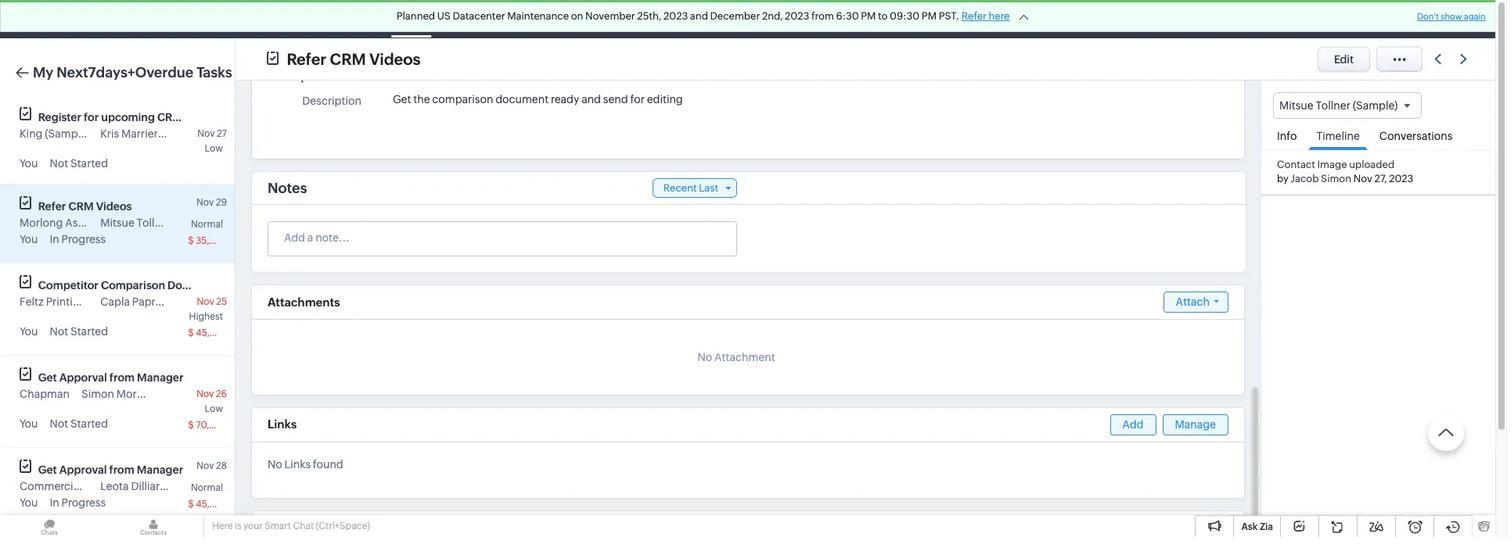 Task type: describe. For each thing, give the bounding box(es) containing it.
1 horizontal spatial for
[[631, 93, 645, 106]]

(sample) for refer crm videos
[[174, 217, 219, 229]]

dilliard
[[131, 481, 166, 493]]

$ 35,000.00
[[188, 236, 243, 247]]

document
[[168, 279, 223, 292]]

pst.
[[939, 10, 960, 22]]

no links found
[[268, 459, 343, 471]]

comparison
[[432, 93, 493, 106]]

found
[[313, 459, 343, 471]]

29
[[216, 197, 227, 208]]

morlong associates
[[20, 217, 120, 229]]

simon morasca (sample)
[[81, 388, 207, 401]]

2 horizontal spatial refer
[[962, 10, 987, 22]]

contact
[[1278, 159, 1316, 171]]

king
[[20, 128, 43, 140]]

0 horizontal spatial simon
[[81, 388, 114, 401]]

0 horizontal spatial refer crm videos
[[38, 200, 132, 213]]

products link
[[697, 0, 767, 38]]

datacenter
[[453, 10, 505, 22]]

tollner inside field
[[1316, 99, 1351, 112]]

0 horizontal spatial mitsue
[[100, 217, 134, 229]]

analytics
[[637, 13, 684, 25]]

0 vertical spatial links
[[268, 418, 297, 431]]

leota dilliard (sample)
[[100, 481, 214, 493]]

edit button
[[1318, 47, 1371, 72]]

comparison
[[101, 279, 165, 292]]

upcoming
[[268, 521, 326, 535]]

no attachment
[[698, 351, 775, 364]]

2023 inside contact image uploaded by jacob simon nov 27, 2023
[[1390, 173, 1414, 185]]

from for get approval from manager
[[109, 464, 134, 477]]

you for morlong associates
[[20, 233, 38, 246]]

0 horizontal spatial tasks
[[197, 64, 232, 81]]

you for commercial press
[[20, 497, 38, 510]]

mitsue inside mitsue tollner (sample) field
[[1280, 99, 1314, 112]]

1 pm from the left
[[861, 10, 876, 22]]

in for commercial
[[50, 497, 59, 510]]

not started for (sample)
[[50, 157, 108, 170]]

morlong
[[20, 217, 63, 229]]

edit
[[1335, 53, 1354, 65]]

low for kris marrier (sample)
[[205, 143, 223, 154]]

crm up associates
[[68, 200, 94, 213]]

normal for mitsue tollner (sample)
[[191, 219, 223, 230]]

recent last
[[664, 182, 719, 194]]

mitsue tollner (sample) inside field
[[1280, 99, 1399, 112]]

us
[[437, 10, 451, 22]]

6:30
[[836, 10, 859, 22]]

in progress for associates
[[50, 233, 106, 246]]

(sample) for get apporval from manager
[[162, 388, 207, 401]]

meetings
[[450, 13, 498, 25]]

upcoming
[[101, 111, 155, 124]]

started for printing
[[70, 326, 108, 338]]

again
[[1465, 12, 1487, 21]]

profile image
[[1416, 0, 1460, 38]]

nov 28
[[197, 461, 227, 472]]

refer here link
[[962, 10, 1010, 22]]

attach
[[1176, 296, 1210, 308]]

sales
[[842, 13, 869, 25]]

nov inside the get apporval from manager nov 26
[[197, 389, 214, 400]]

you for king (sample)
[[20, 157, 38, 170]]

planned us datacenter maintenance on november 25th, 2023 and december 2nd, 2023 from 6:30 pm to 09:30 pm pst. refer here
[[397, 10, 1010, 22]]

for inside register for upcoming crm webinars nov 27
[[84, 111, 99, 124]]

search element
[[1259, 0, 1291, 38]]

orders
[[871, 13, 906, 25]]

recent
[[664, 182, 697, 194]]

Add a note... field
[[269, 230, 736, 246]]

timeline
[[1317, 130, 1360, 143]]

in progress for press
[[50, 497, 106, 510]]

leota
[[100, 481, 129, 493]]

you for feltz printing service
[[20, 326, 38, 338]]

planned
[[397, 10, 435, 22]]

associates
[[65, 217, 120, 229]]

manage link
[[1163, 415, 1229, 436]]

25
[[216, 297, 227, 308]]

no for links
[[268, 459, 282, 471]]

ready
[[551, 93, 580, 106]]

2 pm from the left
[[922, 10, 937, 22]]

timeline link
[[1309, 119, 1368, 150]]

progress for press
[[62, 497, 106, 510]]

projects link
[[987, 0, 1053, 38]]

get for get apporval from manager nov 26
[[38, 372, 57, 384]]

kris
[[100, 128, 119, 140]]

apporval
[[59, 372, 107, 384]]

get for get the comparison document ready and send for editing
[[393, 93, 411, 106]]

manage
[[1175, 419, 1217, 431]]

25th,
[[637, 10, 662, 22]]

35,000.00
[[196, 236, 243, 247]]

info link
[[1270, 119, 1305, 150]]

1 vertical spatial videos
[[96, 200, 132, 213]]

here
[[989, 10, 1010, 22]]

conversations
[[1380, 130, 1453, 143]]

marrier
[[121, 128, 158, 140]]

27,
[[1375, 173, 1388, 185]]

chapman
[[20, 388, 70, 401]]

$ 45,000.00 for capla paprocki (sample)
[[188, 328, 244, 339]]

3 not started from the top
[[50, 418, 108, 431]]

contact image uploaded by jacob simon nov 27, 2023
[[1278, 159, 1414, 185]]

setup element
[[1385, 0, 1416, 38]]

nov left 29
[[197, 197, 214, 208]]

competitor
[[38, 279, 99, 292]]

1 vertical spatial tollner
[[137, 217, 172, 229]]

feltz
[[20, 296, 44, 308]]

don't
[[1418, 12, 1440, 21]]

contacts image
[[104, 516, 203, 538]]

crm up information
[[330, 50, 366, 68]]

low for simon morasca (sample)
[[205, 404, 223, 415]]

manager for get approval from manager
[[137, 464, 183, 477]]

quotes link
[[767, 0, 830, 38]]

chats image
[[0, 516, 99, 538]]

register
[[38, 111, 81, 124]]

$ for tollner
[[188, 236, 194, 247]]

description information
[[268, 70, 393, 83]]

get the comparison document ready and send for editing
[[393, 93, 683, 106]]

normal for leota dilliard (sample)
[[191, 483, 223, 494]]

the
[[414, 93, 430, 106]]

add
[[1123, 419, 1144, 431]]

upgrade
[[1140, 20, 1185, 31]]

28
[[216, 461, 227, 472]]

reports
[[572, 13, 612, 25]]

1 vertical spatial links
[[285, 459, 311, 471]]

here is your smart chat (ctrl+space)
[[212, 521, 370, 532]]

70,000.00
[[196, 420, 243, 431]]

add link
[[1110, 415, 1157, 436]]

send
[[603, 93, 628, 106]]

0 vertical spatial videos
[[369, 50, 421, 68]]



Task type: vqa. For each thing, say whether or not it's contained in the screenshot.


Task type: locate. For each thing, give the bounding box(es) containing it.
2nd,
[[762, 10, 783, 22]]

progress down associates
[[62, 233, 106, 246]]

get up chapman
[[38, 372, 57, 384]]

refer crm videos
[[287, 50, 421, 68], [38, 200, 132, 213]]

1 45,000.00 from the top
[[196, 328, 244, 339]]

is
[[235, 521, 242, 532]]

and left send
[[582, 93, 601, 106]]

1 vertical spatial refer crm videos
[[38, 200, 132, 213]]

low down 27
[[205, 143, 223, 154]]

1 vertical spatial progress
[[62, 497, 106, 510]]

no for attachments
[[698, 351, 713, 364]]

not down chapman
[[50, 418, 68, 431]]

$ 70,000.00
[[188, 420, 243, 431]]

0 horizontal spatial refer
[[38, 200, 66, 213]]

approval
[[59, 464, 107, 477]]

kris marrier (sample)
[[100, 128, 205, 140]]

tasks left us
[[398, 13, 425, 25]]

manager inside the get apporval from manager nov 26
[[137, 372, 184, 384]]

1 horizontal spatial pm
[[922, 10, 937, 22]]

(sample) down nov 28
[[169, 481, 214, 493]]

signals element
[[1291, 0, 1321, 38]]

marketplace element
[[1353, 0, 1385, 38]]

your
[[243, 521, 263, 532]]

2023 right 25th, at the left top of the page
[[664, 10, 688, 22]]

in progress down commercial press
[[50, 497, 106, 510]]

links left found
[[285, 459, 311, 471]]

1 not from the top
[[50, 157, 68, 170]]

2 vertical spatial from
[[109, 464, 134, 477]]

$ 45,000.00 for leota dilliard (sample)
[[188, 499, 244, 510]]

0 vertical spatial mitsue tollner (sample)
[[1280, 99, 1399, 112]]

0 vertical spatial from
[[812, 10, 834, 22]]

uploaded
[[1350, 159, 1395, 171]]

1 horizontal spatial refer crm videos
[[287, 50, 421, 68]]

1 low from the top
[[205, 143, 223, 154]]

not down 'printing'
[[50, 326, 68, 338]]

27
[[217, 128, 227, 139]]

0 vertical spatial started
[[70, 157, 108, 170]]

0 vertical spatial mitsue
[[1280, 99, 1314, 112]]

2 $ from the top
[[188, 328, 194, 339]]

0 vertical spatial 45,000.00
[[196, 328, 244, 339]]

1 horizontal spatial no
[[698, 351, 713, 364]]

1 in progress from the top
[[50, 233, 106, 246]]

(sample) for register for upcoming crm webinars
[[160, 128, 205, 140]]

0 horizontal spatial 2023
[[664, 10, 688, 22]]

45,000.00 down highest on the bottom of the page
[[196, 328, 244, 339]]

0 vertical spatial manager
[[137, 372, 184, 384]]

mitsue tollner (sample) up timeline link
[[1280, 99, 1399, 112]]

mitsue
[[1280, 99, 1314, 112], [100, 217, 134, 229]]

products
[[709, 13, 755, 25]]

nov up highest on the bottom of the page
[[197, 297, 214, 308]]

capla paprocki (sample)
[[100, 296, 224, 308]]

crm link
[[13, 11, 69, 27]]

crm inside register for upcoming crm webinars nov 27
[[157, 111, 182, 124]]

2 vertical spatial not
[[50, 418, 68, 431]]

0 vertical spatial refer
[[962, 10, 987, 22]]

simon
[[1321, 173, 1352, 185], [81, 388, 114, 401]]

0 vertical spatial tollner
[[1316, 99, 1351, 112]]

manager up simon morasca (sample)
[[137, 372, 184, 384]]

0 vertical spatial for
[[631, 93, 645, 106]]

0 vertical spatial not
[[50, 157, 68, 170]]

0 horizontal spatial mitsue tollner (sample)
[[100, 217, 219, 229]]

1 vertical spatial manager
[[137, 464, 183, 477]]

1 vertical spatial not started
[[50, 326, 108, 338]]

1 vertical spatial $ 45,000.00
[[188, 499, 244, 510]]

2 not from the top
[[50, 326, 68, 338]]

you
[[20, 157, 38, 170], [20, 233, 38, 246], [20, 326, 38, 338], [20, 418, 38, 431], [20, 497, 38, 510]]

notes
[[268, 180, 307, 196]]

0 vertical spatial $ 45,000.00
[[188, 328, 244, 339]]

1 horizontal spatial mitsue
[[1280, 99, 1314, 112]]

info
[[1278, 130, 1298, 143]]

1 you from the top
[[20, 157, 38, 170]]

nov inside contact image uploaded by jacob simon nov 27, 2023
[[1354, 173, 1373, 185]]

not started down 'feltz printing service'
[[50, 326, 108, 338]]

not for (sample)
[[50, 157, 68, 170]]

45,000.00 for leota dilliard (sample)
[[196, 499, 244, 510]]

mitsue tollner (sample)
[[1280, 99, 1399, 112], [100, 217, 219, 229]]

nov left 26
[[197, 389, 214, 400]]

2 vertical spatial get
[[38, 464, 57, 477]]

you down commercial
[[20, 497, 38, 510]]

3 not from the top
[[50, 418, 68, 431]]

2 $ 45,000.00 from the top
[[188, 499, 244, 510]]

$ 45,000.00 down highest on the bottom of the page
[[188, 328, 244, 339]]

(sample) down "register"
[[45, 128, 90, 140]]

pm left to
[[861, 10, 876, 22]]

1 normal from the top
[[191, 219, 223, 230]]

jacob
[[1291, 173, 1319, 185]]

don't show again link
[[1418, 12, 1487, 21]]

not for printing
[[50, 326, 68, 338]]

crm up kris marrier (sample)
[[157, 111, 182, 124]]

(sample) down nov 29
[[174, 217, 219, 229]]

for
[[631, 93, 645, 106], [84, 111, 99, 124]]

in down commercial
[[50, 497, 59, 510]]

0 vertical spatial not started
[[50, 157, 108, 170]]

tasks link
[[385, 0, 438, 38]]

ask zia
[[1242, 522, 1274, 533]]

45,000.00 for capla paprocki (sample)
[[196, 328, 244, 339]]

you down chapman
[[20, 418, 38, 431]]

printing
[[46, 296, 86, 308]]

started down 'feltz printing service'
[[70, 326, 108, 338]]

2 low from the top
[[205, 404, 223, 415]]

0 vertical spatial no
[[698, 351, 713, 364]]

capla
[[100, 296, 130, 308]]

document
[[496, 93, 549, 106]]

(ctrl+space)
[[316, 521, 370, 532]]

you down morlong
[[20, 233, 38, 246]]

2 vertical spatial started
[[70, 418, 108, 431]]

0 vertical spatial low
[[205, 143, 223, 154]]

nov inside register for upcoming crm webinars nov 27
[[197, 128, 215, 139]]

not started for printing
[[50, 326, 108, 338]]

mitsue tollner (sample) down nov 29
[[100, 217, 219, 229]]

get for get approval from manager
[[38, 464, 57, 477]]

1 vertical spatial in
[[50, 497, 59, 510]]

(sample) down webinars
[[160, 128, 205, 140]]

on
[[571, 10, 584, 22]]

crm up my
[[38, 11, 69, 27]]

from for get apporval from manager nov 26
[[109, 372, 135, 384]]

register for upcoming crm webinars nov 27
[[38, 111, 234, 139]]

manager up leota dilliard (sample)
[[137, 464, 183, 477]]

refer up 'description information'
[[287, 50, 327, 68]]

refer crm videos up associates
[[38, 200, 132, 213]]

commercial press
[[20, 481, 111, 493]]

0 vertical spatial normal
[[191, 219, 223, 230]]

1 vertical spatial mitsue
[[100, 217, 134, 229]]

nov 29
[[197, 197, 227, 208]]

45,000.00 up here
[[196, 499, 244, 510]]

$ 45,000.00
[[188, 328, 244, 339], [188, 499, 244, 510]]

december
[[710, 10, 760, 22]]

simon down image in the top right of the page
[[1321, 173, 1352, 185]]

1 vertical spatial started
[[70, 326, 108, 338]]

no left the attachment
[[698, 351, 713, 364]]

in for morlong
[[50, 233, 59, 246]]

tollner right associates
[[137, 217, 172, 229]]

0 horizontal spatial for
[[84, 111, 99, 124]]

crm
[[38, 11, 69, 27], [330, 50, 366, 68], [157, 111, 182, 124], [68, 200, 94, 213]]

1 horizontal spatial tollner
[[1316, 99, 1351, 112]]

get left the
[[393, 93, 411, 106]]

1 $ 45,000.00 from the top
[[188, 328, 244, 339]]

1 vertical spatial for
[[84, 111, 99, 124]]

$ left "35,000.00"
[[188, 236, 194, 247]]

links up no links found
[[268, 418, 297, 431]]

quotes
[[780, 13, 817, 25]]

show
[[1441, 12, 1463, 21]]

0 vertical spatial progress
[[62, 233, 106, 246]]

0 vertical spatial in
[[50, 233, 59, 246]]

1 vertical spatial 45,000.00
[[196, 499, 244, 510]]

started for (sample)
[[70, 157, 108, 170]]

pm left pst.
[[922, 10, 937, 22]]

in progress
[[50, 233, 106, 246], [50, 497, 106, 510]]

4 you from the top
[[20, 418, 38, 431]]

(sample) up timeline link
[[1353, 99, 1399, 112]]

1 started from the top
[[70, 157, 108, 170]]

0 horizontal spatial no
[[268, 459, 282, 471]]

0 vertical spatial and
[[690, 10, 708, 22]]

from inside the get apporval from manager nov 26
[[109, 372, 135, 384]]

don't show again
[[1418, 12, 1487, 21]]

no
[[698, 351, 713, 364], [268, 459, 282, 471]]

normal up $ 35,000.00
[[191, 219, 223, 230]]

started down 'kris'
[[70, 157, 108, 170]]

videos
[[369, 50, 421, 68], [96, 200, 132, 213]]

4 $ from the top
[[188, 499, 194, 510]]

$ for dilliard
[[188, 499, 194, 510]]

1 horizontal spatial simon
[[1321, 173, 1352, 185]]

description left information
[[268, 70, 329, 83]]

image
[[1318, 159, 1348, 171]]

upcoming actions
[[268, 521, 371, 535]]

service
[[88, 296, 126, 308]]

2 in from the top
[[50, 497, 59, 510]]

commercial
[[20, 481, 82, 493]]

you down king
[[20, 157, 38, 170]]

projects
[[1000, 13, 1041, 25]]

3 $ from the top
[[188, 420, 194, 431]]

services link
[[919, 0, 987, 38]]

attachment
[[715, 351, 775, 364]]

refer crm videos up information
[[287, 50, 421, 68]]

get up commercial
[[38, 464, 57, 477]]

mitsue up comparison
[[100, 217, 134, 229]]

description for description
[[302, 95, 362, 107]]

$ left '70,000.00'
[[188, 420, 194, 431]]

to
[[878, 10, 888, 22]]

1 horizontal spatial mitsue tollner (sample)
[[1280, 99, 1399, 112]]

2 started from the top
[[70, 326, 108, 338]]

(sample) up highest on the bottom of the page
[[179, 296, 224, 308]]

3 you from the top
[[20, 326, 38, 338]]

in down morlong
[[50, 233, 59, 246]]

2 normal from the top
[[191, 483, 223, 494]]

1 vertical spatial tasks
[[197, 64, 232, 81]]

not started down king (sample)
[[50, 157, 108, 170]]

description down 'description information'
[[302, 95, 362, 107]]

$
[[188, 236, 194, 247], [188, 328, 194, 339], [188, 420, 194, 431], [188, 499, 194, 510]]

simon down the apporval
[[81, 388, 114, 401]]

1 vertical spatial in progress
[[50, 497, 106, 510]]

description
[[268, 70, 329, 83], [302, 95, 362, 107]]

progress for associates
[[62, 233, 106, 246]]

0 vertical spatial refer crm videos
[[287, 50, 421, 68]]

(sample) left 26
[[162, 388, 207, 401]]

from up morasca
[[109, 372, 135, 384]]

(sample) for get approval from manager
[[169, 481, 214, 493]]

paprocki
[[132, 296, 177, 308]]

1 not started from the top
[[50, 157, 108, 170]]

1 vertical spatial no
[[268, 459, 282, 471]]

45,000.00
[[196, 328, 244, 339], [196, 499, 244, 510]]

0 vertical spatial get
[[393, 93, 411, 106]]

next record image
[[1461, 54, 1471, 64]]

from up leota
[[109, 464, 134, 477]]

2 horizontal spatial 2023
[[1390, 173, 1414, 185]]

manager for get apporval from manager nov 26
[[137, 372, 184, 384]]

progress
[[62, 233, 106, 246], [62, 497, 106, 510]]

2 45,000.00 from the top
[[196, 499, 244, 510]]

by
[[1278, 173, 1289, 185]]

1 vertical spatial get
[[38, 372, 57, 384]]

$ 45,000.00 up here
[[188, 499, 244, 510]]

videos up information
[[369, 50, 421, 68]]

in
[[50, 233, 59, 246], [50, 497, 59, 510]]

3 started from the top
[[70, 418, 108, 431]]

low up $ 70,000.00
[[205, 404, 223, 415]]

refer right pst.
[[962, 10, 987, 22]]

highest
[[189, 312, 223, 323]]

0 horizontal spatial tollner
[[137, 217, 172, 229]]

tasks up webinars
[[197, 64, 232, 81]]

2023 right 2nd,
[[785, 10, 810, 22]]

sales orders
[[842, 13, 906, 25]]

smart
[[265, 521, 291, 532]]

1 vertical spatial and
[[582, 93, 601, 106]]

1 $ from the top
[[188, 236, 194, 247]]

my next7days+overdue tasks
[[33, 64, 232, 81]]

videos up associates
[[96, 200, 132, 213]]

0 vertical spatial simon
[[1321, 173, 1352, 185]]

not
[[50, 157, 68, 170], [50, 326, 68, 338], [50, 418, 68, 431]]

competitor comparison document nov 25
[[38, 279, 227, 308]]

no left found
[[268, 459, 282, 471]]

meetings link
[[438, 0, 510, 38]]

trial
[[1178, 7, 1198, 19]]

2 you from the top
[[20, 233, 38, 246]]

normal down nov 28
[[191, 483, 223, 494]]

$ for morasca
[[188, 420, 194, 431]]

0 vertical spatial description
[[268, 70, 329, 83]]

1 vertical spatial low
[[205, 404, 223, 415]]

zia
[[1260, 522, 1274, 533]]

2 not started from the top
[[50, 326, 108, 338]]

2 vertical spatial refer
[[38, 200, 66, 213]]

nov left the 28 in the bottom of the page
[[197, 461, 214, 472]]

progress down press
[[62, 497, 106, 510]]

nov inside competitor comparison document nov 25
[[197, 297, 214, 308]]

for right "register"
[[84, 111, 99, 124]]

0 horizontal spatial videos
[[96, 200, 132, 213]]

0 vertical spatial tasks
[[398, 13, 425, 25]]

create menu image
[[1220, 0, 1259, 38]]

and left products
[[690, 10, 708, 22]]

0 vertical spatial in progress
[[50, 233, 106, 246]]

get inside the get apporval from manager nov 26
[[38, 372, 57, 384]]

1 in from the top
[[50, 233, 59, 246]]

you for chapman
[[20, 418, 38, 431]]

manager
[[137, 372, 184, 384], [137, 464, 183, 477]]

description for description information
[[268, 70, 329, 83]]

conversations link
[[1372, 119, 1461, 150]]

nov
[[197, 128, 215, 139], [1354, 173, 1373, 185], [197, 197, 214, 208], [197, 297, 214, 308], [197, 389, 214, 400], [197, 461, 214, 472]]

1 vertical spatial from
[[109, 372, 135, 384]]

Mitsue Tollner (Sample) field
[[1274, 92, 1423, 119]]

2 in progress from the top
[[50, 497, 106, 510]]

nov left 27
[[197, 128, 215, 139]]

2 progress from the top
[[62, 497, 106, 510]]

for right send
[[631, 93, 645, 106]]

1 vertical spatial mitsue tollner (sample)
[[100, 217, 219, 229]]

(sample) inside field
[[1353, 99, 1399, 112]]

1 vertical spatial description
[[302, 95, 362, 107]]

not down king (sample)
[[50, 157, 68, 170]]

nov down 'uploaded'
[[1354, 173, 1373, 185]]

in progress down morlong associates
[[50, 233, 106, 246]]

1 vertical spatial normal
[[191, 483, 223, 494]]

services
[[931, 13, 975, 25]]

1 horizontal spatial tasks
[[398, 13, 425, 25]]

$ down leota dilliard (sample)
[[188, 499, 194, 510]]

$ down highest on the bottom of the page
[[188, 328, 194, 339]]

tollner up timeline link
[[1316, 99, 1351, 112]]

1 horizontal spatial 2023
[[785, 10, 810, 22]]

here
[[212, 521, 233, 532]]

not started down chapman
[[50, 418, 108, 431]]

pm
[[861, 10, 876, 22], [922, 10, 937, 22]]

started down the apporval
[[70, 418, 108, 431]]

1 horizontal spatial videos
[[369, 50, 421, 68]]

1 vertical spatial not
[[50, 326, 68, 338]]

0 horizontal spatial pm
[[861, 10, 876, 22]]

2 vertical spatial not started
[[50, 418, 108, 431]]

1 vertical spatial simon
[[81, 388, 114, 401]]

tollner
[[1316, 99, 1351, 112], [137, 217, 172, 229]]

mitsue up info link at right
[[1280, 99, 1314, 112]]

1 horizontal spatial and
[[690, 10, 708, 22]]

previous record image
[[1435, 54, 1442, 64]]

09:30
[[890, 10, 920, 22]]

(sample)
[[1353, 99, 1399, 112], [45, 128, 90, 140], [160, 128, 205, 140], [174, 217, 219, 229], [179, 296, 224, 308], [162, 388, 207, 401], [169, 481, 214, 493]]

press
[[84, 481, 111, 493]]

from left 6:30
[[812, 10, 834, 22]]

simon inside contact image uploaded by jacob simon nov 27, 2023
[[1321, 173, 1352, 185]]

1 vertical spatial refer
[[287, 50, 327, 68]]

information
[[331, 70, 393, 83]]

1 progress from the top
[[62, 233, 106, 246]]

(sample) for competitor comparison document
[[179, 296, 224, 308]]

2023 right 27,
[[1390, 173, 1414, 185]]

chat
[[293, 521, 314, 532]]

refer up morlong
[[38, 200, 66, 213]]

$ for paprocki
[[188, 328, 194, 339]]

0 horizontal spatial and
[[582, 93, 601, 106]]

5 you from the top
[[20, 497, 38, 510]]

you down feltz
[[20, 326, 38, 338]]

1 horizontal spatial refer
[[287, 50, 327, 68]]



